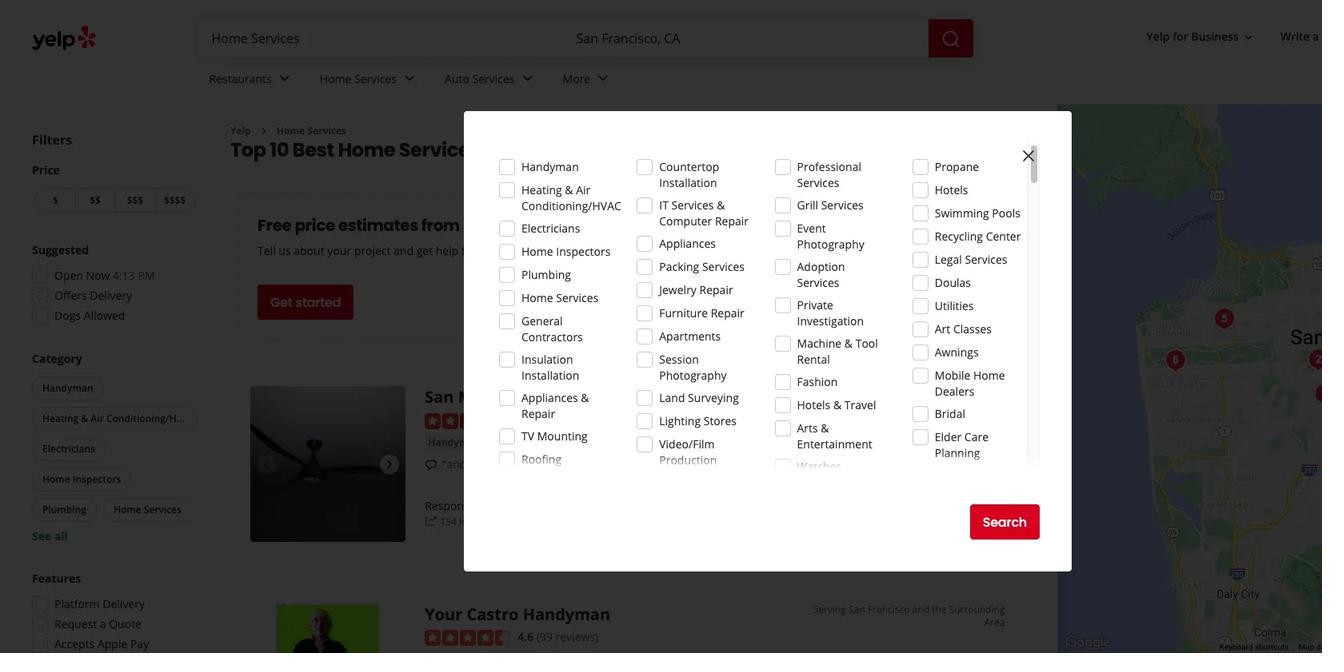 Task type: describe. For each thing, give the bounding box(es) containing it.
pay
[[130, 637, 149, 652]]

elder
[[935, 430, 962, 445]]

session photography
[[659, 352, 727, 383]]

0 horizontal spatial electricians button
[[32, 438, 105, 462]]

your
[[327, 244, 351, 259]]

16 info v2 image
[[1013, 147, 1025, 159]]

handyman inside group
[[42, 382, 93, 395]]

home services inside button
[[114, 503, 182, 517]]

fashion
[[797, 374, 838, 390]]

dogs allowed
[[54, 308, 125, 323]]

private investigation
[[797, 298, 864, 329]]

video/film production
[[659, 437, 717, 468]]

the for san mateo handyman
[[909, 387, 924, 400]]

needs
[[718, 457, 750, 472]]

recycling center
[[935, 229, 1021, 244]]

tool
[[856, 336, 878, 351]]

4.8
[[518, 412, 534, 428]]

search image
[[941, 29, 960, 48]]

pools
[[992, 206, 1021, 221]]

air inside button
[[91, 412, 104, 426]]

2 mateo from the left
[[858, 387, 887, 400]]

jewelry repair
[[659, 282, 733, 298]]

castro
[[467, 604, 519, 625]]

allowed
[[84, 308, 125, 323]]

now
[[86, 268, 110, 283]]

yelp for business button
[[1140, 23, 1262, 52]]

group containing suggested
[[27, 242, 198, 329]]

bridal
[[935, 406, 966, 422]]

get for get started
[[270, 294, 292, 312]]

next image
[[380, 455, 399, 474]]

awnings
[[935, 345, 979, 360]]

& inside machine & tool rental
[[845, 336, 853, 351]]

services inside professional services
[[797, 175, 840, 190]]

more link
[[550, 58, 626, 104]]

us
[[279, 244, 291, 259]]

close image
[[1019, 146, 1038, 165]]

0 vertical spatial from
[[421, 215, 460, 237]]

classes
[[954, 322, 992, 337]]

get a quote button
[[900, 495, 1005, 531]]

it services & computer repair
[[659, 198, 749, 229]]

plumbing inside 'search' dialog
[[522, 267, 571, 282]]

planning
[[935, 446, 980, 461]]

air inside heating & air conditioning/hvac
[[576, 182, 591, 198]]

user actions element
[[1134, 22, 1322, 54]]

apartments
[[659, 329, 721, 344]]

locals
[[459, 515, 484, 529]]

& inside appliances & repair
[[581, 390, 589, 406]]

home services inside business categories element
[[320, 71, 397, 86]]

production
[[659, 453, 717, 468]]

serving for san mateo handyman
[[804, 387, 837, 400]]

price
[[32, 162, 60, 178]]

& inside arts & entertainment
[[821, 421, 829, 436]]

lighting stores
[[659, 414, 737, 429]]

price
[[295, 215, 335, 237]]

professional services
[[797, 159, 862, 190]]

electricians link
[[549, 435, 610, 451]]

appliances for appliances & repair
[[522, 390, 578, 406]]

near
[[484, 137, 530, 164]]

yelp for business
[[1147, 29, 1239, 44]]

care
[[965, 430, 989, 445]]

4:13
[[113, 268, 135, 283]]

francisco
[[868, 603, 910, 617]]

arts & entertainment
[[797, 421, 873, 452]]

grill services
[[797, 198, 864, 213]]

write a 
[[1281, 29, 1322, 44]]

serving san mateo and the surrounding area
[[804, 387, 1005, 400]]

to
[[639, 457, 650, 472]]

contractors
[[522, 330, 583, 345]]

16 chevron right v2 image
[[257, 125, 270, 137]]

free price estimates from local handymen image
[[842, 233, 922, 313]]

installation for insulation
[[522, 368, 579, 383]]

photography for session
[[659, 368, 727, 383]]

private
[[797, 298, 833, 313]]

see all
[[32, 529, 68, 544]]

video/film
[[659, 437, 715, 452]]

quote for get a quote
[[952, 504, 990, 522]]

handyman inside 'search' dialog
[[522, 159, 579, 174]]

installation for countertop
[[659, 175, 717, 190]]

a for request a quote
[[100, 617, 106, 632]]

requested
[[525, 515, 571, 529]]

center
[[986, 229, 1021, 244]]

recently
[[487, 515, 523, 529]]

yelp for yelp "link"
[[230, 124, 251, 138]]

map da
[[1299, 643, 1322, 652]]

countertop
[[659, 159, 719, 174]]

open
[[54, 268, 83, 283]]

and inside the free price estimates from local handymen tell us about your project and get help from sponsored businesses.
[[394, 244, 414, 259]]

home inspectors inside 'search' dialog
[[522, 244, 611, 259]]

24 chevron down v2 image for more
[[594, 69, 613, 88]]

home right the best
[[338, 137, 395, 164]]

home inside home services button
[[114, 503, 141, 517]]

price group
[[32, 162, 198, 216]]

professional
[[797, 159, 862, 174]]

restaurants
[[209, 71, 272, 86]]

countertop installation
[[659, 159, 719, 190]]

that
[[694, 457, 716, 472]]

filters
[[32, 131, 72, 149]]

home inside home inspectors button
[[42, 473, 70, 486]]

2 highly from the left
[[538, 457, 570, 472]]

home services link for slideshow element
[[277, 124, 347, 138]]

jewelry
[[659, 282, 697, 298]]

serving san francisco and the surrounding area
[[814, 603, 1005, 629]]

travel
[[845, 398, 876, 413]]

pm
[[138, 268, 155, 283]]

a for write a 
[[1313, 29, 1320, 44]]

repair down packing services
[[700, 282, 733, 298]]

heating & air conditioning/hvac inside 'search' dialog
[[522, 182, 621, 214]]

handyman up '4.6 (99 reviews)' in the bottom left of the page
[[523, 604, 610, 625]]

repair inside it services & computer repair
[[715, 214, 749, 229]]

furniture repair
[[659, 306, 745, 321]]

keyboard shortcuts button
[[1220, 642, 1289, 654]]

heating inside button
[[42, 412, 79, 426]]

1 highly from the left
[[504, 457, 536, 472]]

$
[[53, 194, 58, 207]]

adoption
[[797, 259, 845, 274]]

home down handymen
[[522, 244, 553, 259]]

and for san mateo handyman
[[889, 387, 906, 400]]

swimming pools
[[935, 206, 1021, 221]]

electricians for left electricians button
[[42, 442, 95, 456]]

request
[[54, 617, 97, 632]]

$$$$
[[164, 194, 186, 207]]

restaurants link
[[196, 58, 307, 104]]

16 speech v2 image
[[425, 459, 438, 472]]

home services link for map region
[[307, 58, 432, 104]]

plumbing for the right 'plumbing' 'button'
[[494, 436, 539, 449]]

inspectors inside button
[[73, 473, 121, 486]]

get a quote
[[915, 504, 990, 522]]

get started
[[270, 294, 341, 312]]

154
[[440, 515, 457, 529]]

about inside the free price estimates from local handymen tell us about your project and get help from sponsored businesses.
[[294, 244, 324, 259]]

grill
[[797, 198, 818, 213]]

watches
[[797, 459, 842, 474]]

write
[[1281, 29, 1310, 44]]

search
[[983, 513, 1027, 532]]

accepts apple pay
[[54, 637, 149, 652]]



Task type: vqa. For each thing, say whether or not it's contained in the screenshot.
the top "Next" "image"
no



Task type: locate. For each thing, give the bounding box(es) containing it.
a for get a quote
[[940, 504, 949, 522]]

home inside home services link
[[320, 71, 352, 86]]

accepts
[[54, 637, 95, 652]]

map region
[[919, 94, 1322, 654]]

conditioning/hvac inside button
[[106, 412, 195, 426]]

0 horizontal spatial mateo
[[458, 387, 509, 408]]

24 chevron down v2 image inside restaurants link
[[275, 69, 294, 88]]

repair inside appliances & repair
[[522, 406, 555, 422]]

about right us
[[294, 244, 324, 259]]

installation down the insulation
[[522, 368, 579, 383]]

mateo
[[458, 387, 509, 408], [858, 387, 887, 400]]

appliances inside appliances & repair
[[522, 390, 578, 406]]

1 vertical spatial reviews)
[[556, 629, 599, 645]]

quote down more link
[[952, 504, 990, 522]]

home up general
[[522, 290, 553, 306]]

1 horizontal spatial get
[[915, 504, 937, 522]]

0 horizontal spatial and
[[394, 244, 414, 259]]

sponsored
[[490, 244, 546, 259]]

24 chevron down v2 image inside more link
[[594, 69, 613, 88]]

plumbing inside group
[[42, 503, 86, 517]]

1 horizontal spatial mateo
[[858, 387, 887, 400]]

electricians button
[[549, 435, 610, 451], [32, 438, 105, 462]]

area
[[985, 387, 1005, 400], [985, 616, 1005, 629]]

1 horizontal spatial heating & air conditioning/hvac
[[522, 182, 621, 214]]

1 horizontal spatial handyman button
[[425, 435, 484, 451]]

$$$
[[127, 194, 143, 207]]

1 vertical spatial group
[[29, 351, 200, 545]]

stores
[[704, 414, 737, 429]]

inspectors inside 'search' dialog
[[556, 244, 611, 259]]

hotels & travel
[[797, 398, 876, 413]]

0 vertical spatial hotels
[[935, 182, 968, 198]]

0 vertical spatial home services link
[[307, 58, 432, 104]]

san inside 'serving san francisco and the surrounding area'
[[849, 603, 865, 617]]

get down more link
[[915, 504, 937, 522]]

more
[[925, 457, 955, 472]]

0 vertical spatial delivery
[[90, 288, 132, 303]]

handyman up handymen
[[522, 159, 579, 174]]

None search field
[[199, 19, 976, 58]]

previous image
[[257, 455, 276, 474]]

heating up handymen
[[522, 182, 562, 198]]

highly down plumbing link
[[504, 457, 536, 472]]

0 vertical spatial yelp
[[1147, 29, 1170, 44]]

electricians up home inspectors button
[[42, 442, 95, 456]]

electricians button down 4.8 (246 reviews)
[[549, 435, 610, 451]]

delivery up request a quote on the left of page
[[103, 597, 145, 612]]

serving for your castro handyman
[[814, 603, 846, 617]]

general sf image
[[1160, 345, 1192, 377]]

1 vertical spatial handyman button
[[425, 435, 484, 451]]

24 chevron down v2 image right more
[[594, 69, 613, 88]]

services inside button
[[144, 503, 182, 517]]

machine
[[797, 336, 842, 351]]

1 horizontal spatial air
[[576, 182, 591, 198]]

home inspectors inside button
[[42, 473, 121, 486]]

repair down jewelry repair
[[711, 306, 745, 321]]

0 vertical spatial installation
[[659, 175, 717, 190]]

0 vertical spatial and
[[394, 244, 414, 259]]

1 horizontal spatial the
[[932, 603, 947, 617]]

(99
[[537, 629, 553, 645]]

1 vertical spatial area
[[985, 616, 1005, 629]]

handymen
[[505, 215, 594, 237]]

0 vertical spatial area
[[985, 387, 1005, 400]]

electricians inside 'search' dialog
[[522, 221, 580, 236]]

doulas
[[935, 275, 971, 290]]

reviews)
[[562, 412, 605, 428], [556, 629, 599, 645]]

0 vertical spatial air
[[576, 182, 591, 198]]

highly down tv mounting
[[538, 457, 570, 472]]

a inside group
[[100, 617, 106, 632]]

1 vertical spatial heating & air conditioning/hvac
[[42, 412, 195, 426]]

plumbing down sponsored
[[522, 267, 571, 282]]

surrounding
[[926, 387, 982, 400], [949, 603, 1005, 617]]

4 24 chevron down v2 image from the left
[[594, 69, 613, 88]]

24 chevron down v2 image
[[275, 69, 294, 88], [400, 69, 419, 88], [518, 69, 537, 88], [594, 69, 613, 88]]

surrounding for san mateo handyman
[[926, 387, 982, 400]]

plumbing up all
[[42, 503, 86, 517]]

1 vertical spatial plumbing button
[[32, 498, 97, 522]]

handyman up 4.8 (246 reviews)
[[513, 387, 601, 408]]

reviews) for san mateo handyman
[[562, 412, 605, 428]]

home services link
[[307, 58, 432, 104], [277, 124, 347, 138]]

all
[[54, 529, 68, 544]]

2 horizontal spatial and
[[912, 603, 930, 617]]

appliances
[[659, 236, 716, 251], [522, 390, 578, 406]]

quote for request a quote
[[109, 617, 142, 632]]

san right near
[[534, 137, 571, 164]]

1 horizontal spatial highly
[[538, 457, 570, 472]]

and inside 'serving san francisco and the surrounding area'
[[912, 603, 930, 617]]

1 horizontal spatial from
[[462, 244, 487, 259]]

1 vertical spatial appliances
[[522, 390, 578, 406]]

the inside 'serving san francisco and the surrounding area'
[[932, 603, 947, 617]]

home inspectors down handymen
[[522, 244, 611, 259]]

inspectors down handymen
[[556, 244, 611, 259]]

yelp left 16 chevron right v2 'image'
[[230, 124, 251, 138]]

24 chevron down v2 image for home services
[[400, 69, 419, 88]]

quote inside button
[[952, 504, 990, 522]]

2 vertical spatial plumbing
[[42, 503, 86, 517]]

2 vertical spatial group
[[27, 571, 198, 654]]

san left francisco
[[849, 603, 865, 617]]

san mateo handyman link
[[425, 387, 601, 408]]

a down more link
[[940, 504, 949, 522]]

$ button
[[35, 188, 75, 213]]

heating & air conditioning/hvac
[[522, 182, 621, 214], [42, 412, 195, 426]]

serving inside 'serving san francisco and the surrounding area'
[[814, 603, 846, 617]]

plumbing link
[[490, 435, 542, 451]]

24 chevron down v2 image right restaurants
[[275, 69, 294, 88]]

0 horizontal spatial heating
[[42, 412, 79, 426]]

open now 4:13 pm
[[54, 268, 155, 283]]

& inside it services & computer repair
[[717, 198, 725, 213]]

1 area from the top
[[985, 387, 1005, 400]]

1 24 chevron down v2 image from the left
[[275, 69, 294, 88]]

land
[[659, 390, 685, 406]]

1 mateo from the left
[[458, 387, 509, 408]]

"and
[[443, 457, 466, 472]]

appliances & repair
[[522, 390, 589, 422]]

0 vertical spatial reviews)
[[562, 412, 605, 428]]

home up all
[[42, 473, 70, 486]]

1 horizontal spatial installation
[[659, 175, 717, 190]]

1 vertical spatial surrounding
[[949, 603, 1005, 617]]

inspectors
[[556, 244, 611, 259], [73, 473, 121, 486]]

group
[[27, 242, 198, 329], [29, 351, 200, 545], [27, 571, 198, 654]]

california
[[677, 137, 772, 164]]

from up help
[[421, 215, 460, 237]]

& down countertop installation
[[717, 198, 725, 213]]

a up accepts apple pay
[[100, 617, 106, 632]]

search dialog
[[0, 0, 1322, 654]]

samantha huang - corcoran icon properties image
[[1310, 378, 1322, 410]]

your castro handyman image
[[1303, 344, 1322, 376]]

san right fashion
[[839, 387, 856, 400]]

1 vertical spatial quote
[[109, 617, 142, 632]]

delivery down open now 4:13 pm
[[90, 288, 132, 303]]

0 horizontal spatial the
[[909, 387, 924, 400]]

0 vertical spatial heating
[[522, 182, 562, 198]]

about up recently at the left bottom of the page
[[492, 498, 522, 513]]

0 vertical spatial photography
[[797, 237, 865, 252]]

top 10 best home services near san francisco, california
[[230, 137, 772, 164]]

mateo up 4.8 star rating image
[[458, 387, 509, 408]]

1 horizontal spatial photography
[[797, 237, 865, 252]]

yelp left for
[[1147, 29, 1170, 44]]

land surveying
[[659, 390, 739, 406]]

1 vertical spatial from
[[462, 244, 487, 259]]

0 vertical spatial group
[[27, 242, 198, 329]]

machine & tool rental
[[797, 336, 878, 367]]

help
[[436, 244, 459, 259]]

area for san mateo handyman
[[985, 387, 1005, 400]]

2 24 chevron down v2 image from the left
[[400, 69, 419, 88]]

electricians down 4.8 (246 reviews)
[[552, 436, 607, 449]]

& up handymen
[[565, 182, 573, 198]]

home services inside 'search' dialog
[[522, 290, 599, 306]]

a inside button
[[940, 504, 949, 522]]

electricians button up home inspectors button
[[32, 438, 105, 462]]

& inside heating & air conditioning/hvac
[[565, 182, 573, 198]]

hotels for hotels & travel
[[797, 398, 831, 413]]

apple
[[98, 637, 127, 652]]

hotels down fashion
[[797, 398, 831, 413]]

heating inside 'search' dialog
[[522, 182, 562, 198]]

electricians up 'businesses.'
[[522, 221, 580, 236]]

a
[[1313, 29, 1320, 44], [940, 504, 949, 522], [573, 515, 579, 529], [100, 617, 106, 632]]

project
[[354, 244, 391, 259]]

installation inside countertop installation
[[659, 175, 717, 190]]

swimming
[[935, 206, 989, 221]]

air up handymen
[[576, 182, 591, 198]]

free
[[258, 215, 292, 237]]

10
[[270, 137, 289, 164]]

handyman down category
[[42, 382, 93, 395]]

0 vertical spatial home inspectors
[[522, 244, 611, 259]]

heating & air conditioning/hvac up home inspectors button
[[42, 412, 195, 426]]

0 vertical spatial about
[[294, 244, 324, 259]]

0 vertical spatial appliances
[[659, 236, 716, 251]]

surveying
[[688, 390, 739, 406]]

electricians inside group
[[42, 442, 95, 456]]

heating & air conditioning/hvac up handymen
[[522, 182, 621, 214]]

and right francisco
[[912, 603, 930, 617]]

insulation installation
[[522, 352, 579, 383]]

handyman up '"and'
[[428, 436, 481, 449]]

1 horizontal spatial plumbing button
[[490, 435, 542, 451]]

& left the travel
[[834, 398, 842, 413]]

0 horizontal spatial hotels
[[797, 398, 831, 413]]

serving left francisco
[[814, 603, 846, 617]]

home services button
[[103, 498, 192, 522]]

session
[[659, 352, 699, 367]]

hotels down propane
[[935, 182, 968, 198]]

photography for event
[[797, 237, 865, 252]]

repair up tv
[[522, 406, 555, 422]]

the for your castro handyman
[[932, 603, 947, 617]]

businesses.
[[549, 244, 609, 259]]

plumbing button down 4.8
[[490, 435, 542, 451]]

area for your castro handyman
[[985, 616, 1005, 629]]

best
[[293, 137, 334, 164]]

0 vertical spatial plumbing button
[[490, 435, 542, 451]]

0 horizontal spatial quote
[[109, 617, 142, 632]]

0 vertical spatial plumbing
[[522, 267, 571, 282]]

business
[[1192, 29, 1239, 44]]

0 vertical spatial surrounding
[[926, 387, 982, 400]]

mobile
[[935, 368, 971, 383]]

and right the travel
[[889, 387, 906, 400]]

san up 4.8 star rating image
[[425, 387, 454, 408]]

0 horizontal spatial yelp
[[230, 124, 251, 138]]

yelp inside yelp for business button
[[1147, 29, 1170, 44]]

started
[[296, 294, 341, 312]]

0 horizontal spatial about
[[294, 244, 324, 259]]

appliances down computer
[[659, 236, 716, 251]]

get for get a quote
[[915, 504, 937, 522]]

heating & air conditioning/hvac inside button
[[42, 412, 195, 426]]

1 vertical spatial conditioning/hvac
[[106, 412, 195, 426]]

1 horizontal spatial inspectors
[[556, 244, 611, 259]]

1 vertical spatial heating
[[42, 412, 79, 426]]

legal services
[[935, 252, 1008, 267]]

& up home inspectors button
[[81, 412, 88, 426]]

improvement
[[809, 457, 886, 472]]

roofing
[[522, 452, 562, 467]]

appliances for appliances
[[659, 236, 716, 251]]

1 horizontal spatial home inspectors
[[522, 244, 611, 259]]

1 vertical spatial delivery
[[103, 597, 145, 612]]

1 horizontal spatial heating
[[522, 182, 562, 198]]

1 horizontal spatial appliances
[[659, 236, 716, 251]]

san mateo handyman image
[[250, 387, 406, 542]]

would
[[469, 457, 501, 472]]

0 horizontal spatial appliances
[[522, 390, 578, 406]]

1 vertical spatial get
[[915, 504, 937, 522]]

16 trending v2 image
[[425, 516, 438, 528]]

1 horizontal spatial quote
[[952, 504, 990, 522]]

0 horizontal spatial installation
[[522, 368, 579, 383]]

handyman button up '"and'
[[425, 435, 484, 451]]

group containing category
[[29, 351, 200, 545]]

repair right computer
[[715, 214, 749, 229]]

1 vertical spatial about
[[492, 498, 522, 513]]

free price estimates from local handymen tell us about your project and get help from sponsored businesses.
[[258, 215, 609, 259]]

delivery for offers delivery
[[90, 288, 132, 303]]

area inside 'serving san francisco and the surrounding area'
[[985, 616, 1005, 629]]

appliances up (246
[[522, 390, 578, 406]]

hotels for hotels
[[935, 182, 968, 198]]

serving down rental
[[804, 387, 837, 400]]

yelp link
[[230, 124, 251, 138]]

event photography
[[797, 221, 865, 252]]

1 vertical spatial hotels
[[797, 398, 831, 413]]

services inside it services & computer repair
[[672, 198, 714, 213]]

0 vertical spatial handyman button
[[32, 377, 104, 401]]

see all button
[[32, 529, 68, 544]]

quote
[[581, 515, 608, 529]]

1 vertical spatial the
[[932, 603, 947, 617]]

plumbing button inside group
[[32, 498, 97, 522]]

0 vertical spatial get
[[270, 294, 292, 312]]

1 vertical spatial installation
[[522, 368, 579, 383]]

0 vertical spatial conditioning/hvac
[[522, 198, 621, 214]]

handyman
[[522, 159, 579, 174], [42, 382, 93, 395], [513, 387, 601, 408], [428, 436, 481, 449], [523, 604, 610, 625]]

$$
[[90, 194, 101, 207]]

home inspectors
[[522, 244, 611, 259], [42, 473, 121, 486]]

& up 4.8 (246 reviews)
[[581, 390, 589, 406]]

0 horizontal spatial highly
[[504, 457, 536, 472]]

plumbing
[[522, 267, 571, 282], [494, 436, 539, 449], [42, 503, 86, 517]]

mateo down tool
[[858, 387, 887, 400]]

plumbing for 'plumbing' 'button' within the group
[[42, 503, 86, 517]]

offers delivery
[[54, 288, 132, 303]]

1 horizontal spatial yelp
[[1147, 29, 1170, 44]]

0 vertical spatial the
[[909, 387, 924, 400]]

0 vertical spatial quote
[[952, 504, 990, 522]]

24 chevron down v2 image inside "auto services" link
[[518, 69, 537, 88]]

and
[[394, 244, 414, 259], [889, 387, 906, 400], [912, 603, 930, 617]]

plumbing down 4.8
[[494, 436, 539, 449]]

for
[[1173, 29, 1189, 44]]

& right the arts
[[821, 421, 829, 436]]

1 vertical spatial home services link
[[277, 124, 347, 138]]

1 vertical spatial photography
[[659, 368, 727, 383]]

quote up apple
[[109, 617, 142, 632]]

home right 16 chevron right v2 'image'
[[277, 124, 305, 138]]

top
[[230, 137, 266, 164]]

plumbing button up all
[[32, 498, 97, 522]]

1 vertical spatial yelp
[[230, 124, 251, 138]]

google image
[[1061, 633, 1114, 654]]

heating
[[522, 182, 562, 198], [42, 412, 79, 426]]

home right mobile
[[974, 368, 1005, 383]]

more link
[[925, 457, 955, 472]]

0 horizontal spatial conditioning/hvac
[[106, 412, 195, 426]]

4.8 star rating image
[[425, 413, 511, 429]]

24 chevron down v2 image for restaurants
[[275, 69, 294, 88]]

services
[[354, 71, 397, 86], [472, 71, 515, 86], [308, 124, 347, 138], [399, 137, 480, 164], [797, 175, 840, 190], [672, 198, 714, 213], [821, 198, 864, 213], [965, 252, 1008, 267], [702, 259, 745, 274], [797, 275, 840, 290], [556, 290, 599, 306], [144, 503, 182, 517]]

0 horizontal spatial heating & air conditioning/hvac
[[42, 412, 195, 426]]

home inspectors up all
[[42, 473, 121, 486]]

home down home inspectors button
[[114, 503, 141, 517]]

16 chevron down v2 image
[[1242, 31, 1255, 44]]

packing services
[[659, 259, 745, 274]]

1 vertical spatial inspectors
[[73, 473, 121, 486]]

reviews) right (99
[[556, 629, 599, 645]]

0 vertical spatial serving
[[804, 387, 837, 400]]

services inside adoption services
[[797, 275, 840, 290]]

1 horizontal spatial hotels
[[935, 182, 968, 198]]

electricians for rightmost electricians button
[[552, 436, 607, 449]]

get left started
[[270, 294, 292, 312]]

installation down countertop at the top of the page
[[659, 175, 717, 190]]

delivery for platform delivery
[[103, 597, 145, 612]]

154 locals recently requested a quote
[[440, 515, 608, 529]]

slideshow element
[[250, 387, 406, 542]]

0 horizontal spatial from
[[421, 215, 460, 237]]

1 vertical spatial home inspectors
[[42, 473, 121, 486]]

quote
[[952, 504, 990, 522], [109, 617, 142, 632]]

from down local
[[462, 244, 487, 259]]

1 vertical spatial and
[[889, 387, 906, 400]]

photography up 'adoption'
[[797, 237, 865, 252]]

lighting
[[659, 414, 701, 429]]

group containing features
[[27, 571, 198, 654]]

0 horizontal spatial home inspectors
[[42, 473, 121, 486]]

reviews) for your castro handyman
[[556, 629, 599, 645]]

a left quote
[[573, 515, 579, 529]]

$$$ button
[[115, 188, 155, 213]]

auto services link
[[432, 58, 550, 104]]

0 horizontal spatial handyman button
[[32, 377, 104, 401]]

1 vertical spatial plumbing
[[494, 436, 539, 449]]

handyman button down category
[[32, 377, 104, 401]]

surrounding inside 'serving san francisco and the surrounding area'
[[949, 603, 1005, 617]]

1 horizontal spatial and
[[889, 387, 906, 400]]

quote inside group
[[109, 617, 142, 632]]

home inside mobile home dealers
[[974, 368, 1005, 383]]

see
[[32, 529, 51, 544]]

business categories element
[[196, 58, 1322, 104]]

24 chevron down v2 image left auto
[[400, 69, 419, 88]]

& left tool
[[845, 336, 853, 351]]

1 horizontal spatial electricians button
[[549, 435, 610, 451]]

2 area from the top
[[985, 616, 1005, 629]]

0 horizontal spatial air
[[91, 412, 104, 426]]

and for your castro handyman
[[912, 603, 930, 617]]

3 24 chevron down v2 image from the left
[[518, 69, 537, 88]]

1 vertical spatial serving
[[814, 603, 846, 617]]

a right "write" in the right top of the page
[[1313, 29, 1320, 44]]

0 horizontal spatial get
[[270, 294, 292, 312]]

4.6 (99 reviews)
[[518, 629, 599, 645]]

the right francisco
[[932, 603, 947, 617]]

& inside button
[[81, 412, 88, 426]]

yelp for yelp for business
[[1147, 29, 1170, 44]]

4.6 star rating image
[[425, 630, 511, 646]]

reviews) up electricians link at left bottom
[[562, 412, 605, 428]]

0 horizontal spatial photography
[[659, 368, 727, 383]]

inspectors up home services button
[[73, 473, 121, 486]]

request a quote
[[54, 617, 142, 632]]

1 horizontal spatial about
[[492, 498, 522, 513]]

24 chevron down v2 image for auto services
[[518, 69, 537, 88]]

surrounding for your castro handyman
[[949, 603, 1005, 617]]

asf clean team image
[[1209, 303, 1241, 335]]

photography down session
[[659, 368, 727, 383]]

1 horizontal spatial conditioning/hvac
[[522, 198, 621, 214]]

the left dealers
[[909, 387, 924, 400]]

air up home inspectors button
[[91, 412, 104, 426]]

and left get
[[394, 244, 414, 259]]

2 vertical spatial and
[[912, 603, 930, 617]]

0 horizontal spatial inspectors
[[73, 473, 121, 486]]

24 chevron down v2 image right auto services
[[518, 69, 537, 88]]

heating down category
[[42, 412, 79, 426]]

conditioning/hvac inside 'search' dialog
[[522, 198, 621, 214]]

home up the best
[[320, 71, 352, 86]]

1 vertical spatial air
[[91, 412, 104, 426]]

mobile home dealers
[[935, 368, 1005, 399]]

24 chevron down v2 image inside home services link
[[400, 69, 419, 88]]

0 horizontal spatial plumbing button
[[32, 498, 97, 522]]



